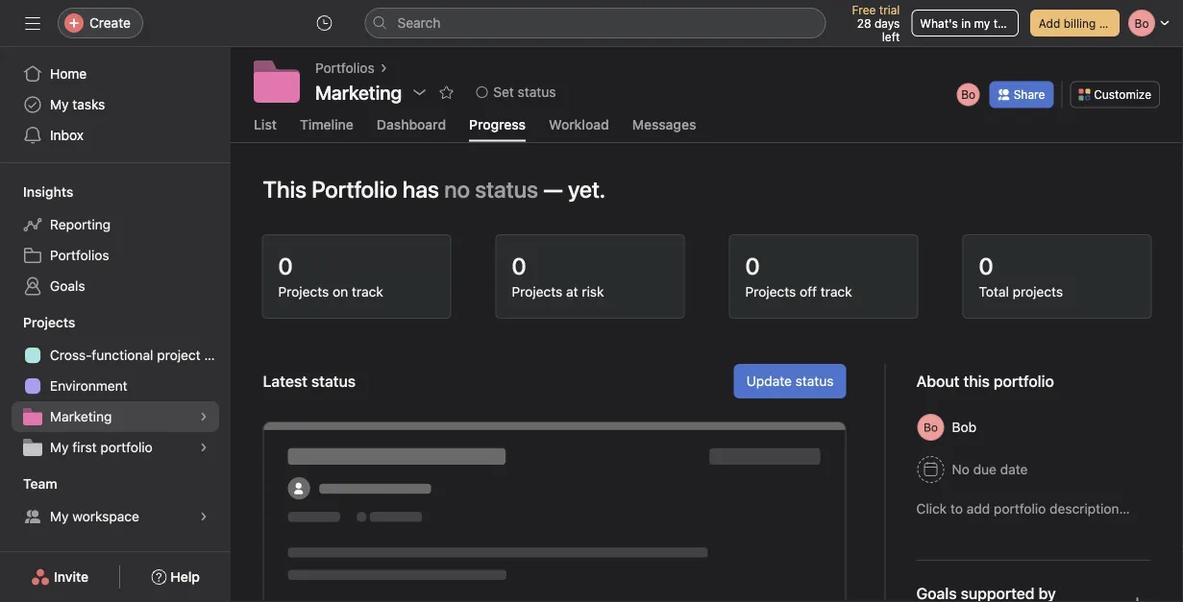 Task type: describe. For each thing, give the bounding box(es) containing it.
update status
[[747, 373, 834, 389]]

functional
[[92, 347, 153, 363]]

1 vertical spatial status
[[475, 176, 538, 203]]

risk
[[582, 284, 604, 300]]

0 vertical spatial portfolios
[[315, 60, 374, 76]]

projects inside projects dropdown button
[[23, 315, 75, 331]]

portfolio
[[100, 440, 153, 456]]

progress link
[[469, 116, 526, 142]]

teams element
[[0, 467, 231, 536]]

customize button
[[1070, 81, 1160, 108]]

at
[[566, 284, 578, 300]]

share button
[[990, 81, 1054, 108]]

reporting
[[50, 217, 111, 233]]

invite
[[54, 569, 89, 585]]

my first portfolio link
[[12, 433, 219, 463]]

workload link
[[549, 116, 609, 142]]

history image
[[317, 15, 332, 31]]

0 total projects
[[979, 253, 1063, 300]]

track for 0 projects on track
[[352, 284, 383, 300]]

hide sidebar image
[[25, 15, 40, 31]]

projects for 0 projects on track
[[278, 284, 329, 300]]

show options image
[[412, 85, 427, 100]]

0 vertical spatial marketing
[[315, 81, 402, 103]]

yet.
[[568, 176, 605, 203]]

create button
[[58, 8, 143, 38]]

set status
[[493, 84, 556, 100]]

info
[[1099, 16, 1120, 30]]

list
[[254, 116, 277, 132]]

home
[[50, 66, 87, 82]]

cross-
[[50, 347, 92, 363]]

global element
[[0, 47, 231, 162]]

share
[[1014, 88, 1045, 101]]

my tasks
[[50, 97, 105, 112]]

bob button
[[909, 410, 1008, 445]]

add billing info button
[[1030, 10, 1120, 37]]

timeline link
[[300, 116, 354, 142]]

inbox
[[50, 127, 84, 143]]

bob
[[952, 419, 977, 435]]

this portfolio has no status — yet.
[[263, 176, 605, 203]]

latest status
[[263, 372, 356, 391]]

about this portfolio
[[916, 372, 1054, 391]]

days
[[875, 16, 900, 30]]

plan
[[204, 347, 231, 363]]

projects
[[1013, 284, 1063, 300]]

portfolios link inside insights element
[[12, 240, 219, 271]]

due
[[973, 462, 997, 477]]

status for update status
[[796, 373, 834, 389]]

this
[[263, 176, 307, 203]]

my workspace
[[50, 509, 139, 525]]

help button
[[139, 560, 212, 595]]

portfolio
[[312, 176, 397, 203]]

add billing info
[[1039, 16, 1120, 30]]

projects element
[[0, 306, 231, 467]]

my tasks link
[[12, 89, 219, 120]]

add parent goal image
[[1130, 596, 1145, 603]]

my
[[974, 16, 990, 30]]

no due date button
[[909, 453, 1037, 487]]

search
[[397, 15, 441, 31]]

insights element
[[0, 175, 231, 306]]

set
[[493, 84, 514, 100]]

0 vertical spatial portfolios link
[[315, 58, 374, 79]]

no
[[952, 462, 970, 477]]

my for my first portfolio
[[50, 440, 69, 456]]

team
[[23, 476, 57, 492]]

total
[[979, 284, 1009, 300]]

inbox link
[[12, 120, 219, 151]]

0 for 0 total projects
[[979, 253, 993, 279]]

no due date
[[952, 462, 1028, 477]]

what's
[[920, 16, 958, 30]]

create
[[89, 15, 131, 31]]

0 projects at risk
[[512, 253, 604, 300]]

no
[[444, 176, 470, 203]]



Task type: locate. For each thing, give the bounding box(es) containing it.
team button
[[0, 475, 57, 494]]

2 track from the left
[[821, 284, 852, 300]]

invite button
[[18, 560, 101, 595]]

update
[[747, 373, 792, 389]]

cross-functional project plan
[[50, 347, 231, 363]]

home link
[[12, 59, 219, 89]]

add to starred image
[[439, 85, 454, 100]]

1 track from the left
[[352, 284, 383, 300]]

my workspace link
[[12, 502, 219, 532]]

portfolios link
[[315, 58, 374, 79], [12, 240, 219, 271]]

add
[[1039, 16, 1060, 30]]

search button
[[365, 8, 826, 38]]

workspace
[[72, 509, 139, 525]]

portfolios link down history image
[[315, 58, 374, 79]]

first
[[72, 440, 97, 456]]

in
[[961, 16, 971, 30]]

1 horizontal spatial portfolios
[[315, 60, 374, 76]]

projects for 0 projects at risk
[[512, 284, 563, 300]]

see details, marketing image
[[198, 411, 210, 423]]

0 inside 0 projects on track
[[278, 253, 293, 279]]

status inside "popup button"
[[518, 84, 556, 100]]

dashboard
[[377, 116, 446, 132]]

0
[[278, 253, 293, 279], [512, 253, 526, 279], [745, 253, 760, 279], [979, 253, 993, 279]]

my for my workspace
[[50, 509, 69, 525]]

0 vertical spatial my
[[50, 97, 69, 112]]

my down the team
[[50, 509, 69, 525]]

my left tasks
[[50, 97, 69, 112]]

about
[[916, 372, 960, 391]]

status inside button
[[796, 373, 834, 389]]

my inside projects element
[[50, 440, 69, 456]]

reporting link
[[12, 210, 219, 240]]

projects up cross-
[[23, 315, 75, 331]]

track right off
[[821, 284, 852, 300]]

my first portfolio
[[50, 440, 153, 456]]

projects left on
[[278, 284, 329, 300]]

status right the update
[[796, 373, 834, 389]]

projects button
[[0, 313, 75, 333]]

1 horizontal spatial marketing
[[315, 81, 402, 103]]

cross-functional project plan link
[[12, 340, 231, 371]]

0 inside 0 total projects
[[979, 253, 993, 279]]

marketing up first
[[50, 409, 112, 425]]

progress
[[469, 116, 526, 132]]

1 vertical spatial my
[[50, 440, 69, 456]]

portfolios down reporting
[[50, 247, 109, 263]]

0 horizontal spatial portfolios
[[50, 247, 109, 263]]

portfolios link down reporting
[[12, 240, 219, 271]]

environment
[[50, 378, 127, 394]]

marketing
[[315, 81, 402, 103], [50, 409, 112, 425]]

tasks
[[72, 97, 105, 112]]

environment link
[[12, 371, 219, 402]]

set status button
[[467, 79, 565, 106]]

date
[[1000, 462, 1028, 477]]

0 horizontal spatial marketing
[[50, 409, 112, 425]]

my inside teams element
[[50, 509, 69, 525]]

marketing link
[[12, 402, 219, 433]]

track inside 0 projects on track
[[352, 284, 383, 300]]

status
[[518, 84, 556, 100], [475, 176, 538, 203], [796, 373, 834, 389]]

customize
[[1094, 88, 1151, 101]]

projects inside 0 projects off track
[[745, 284, 796, 300]]

status right set
[[518, 84, 556, 100]]

trial
[[879, 3, 900, 16]]

update status button
[[734, 364, 846, 399]]

projects
[[278, 284, 329, 300], [512, 284, 563, 300], [745, 284, 796, 300], [23, 315, 75, 331]]

status for set status
[[518, 84, 556, 100]]

projects inside 0 projects on track
[[278, 284, 329, 300]]

billing
[[1064, 16, 1096, 30]]

status left —
[[475, 176, 538, 203]]

28
[[857, 16, 871, 30]]

1 horizontal spatial track
[[821, 284, 852, 300]]

2 0 from the left
[[512, 253, 526, 279]]

goals
[[50, 278, 85, 294]]

timeline
[[300, 116, 354, 132]]

project
[[157, 347, 201, 363]]

3 0 from the left
[[745, 253, 760, 279]]

what's in my trial? button
[[912, 10, 1020, 37]]

1 my from the top
[[50, 97, 69, 112]]

portfolios down history image
[[315, 60, 374, 76]]

4 0 from the left
[[979, 253, 993, 279]]

1 vertical spatial portfolios
[[50, 247, 109, 263]]

search list box
[[365, 8, 826, 38]]

insights button
[[0, 183, 73, 202]]

goals link
[[12, 271, 219, 302]]

1 0 from the left
[[278, 253, 293, 279]]

free trial 28 days left
[[852, 3, 900, 43]]

3 my from the top
[[50, 509, 69, 525]]

projects left off
[[745, 284, 796, 300]]

1 vertical spatial portfolios link
[[12, 240, 219, 271]]

marketing up timeline
[[315, 81, 402, 103]]

2 vertical spatial my
[[50, 509, 69, 525]]

help
[[170, 569, 200, 585]]

my inside global element
[[50, 97, 69, 112]]

track
[[352, 284, 383, 300], [821, 284, 852, 300]]

off
[[800, 284, 817, 300]]

portfolios
[[315, 60, 374, 76], [50, 247, 109, 263]]

track inside 0 projects off track
[[821, 284, 852, 300]]

—
[[543, 176, 563, 203]]

track for 0 projects off track
[[821, 284, 852, 300]]

0 for 0 projects on track
[[278, 253, 293, 279]]

this portfolio
[[964, 372, 1054, 391]]

0 inside 0 projects off track
[[745, 253, 760, 279]]

left
[[882, 30, 900, 43]]

1 horizontal spatial portfolios link
[[315, 58, 374, 79]]

has
[[402, 176, 439, 203]]

messages
[[632, 116, 696, 132]]

bo
[[961, 88, 976, 101]]

0 for 0 projects at risk
[[512, 253, 526, 279]]

0 vertical spatial status
[[518, 84, 556, 100]]

workload
[[549, 116, 609, 132]]

projects left 'at'
[[512, 284, 563, 300]]

portfolios inside "link"
[[50, 247, 109, 263]]

messages link
[[632, 116, 696, 142]]

0 projects on track
[[278, 253, 383, 300]]

0 projects off track
[[745, 253, 852, 300]]

1 vertical spatial marketing
[[50, 409, 112, 425]]

my for my tasks
[[50, 97, 69, 112]]

projects for 0 projects off track
[[745, 284, 796, 300]]

0 for 0 projects off track
[[745, 253, 760, 279]]

see details, my first portfolio image
[[198, 442, 210, 454]]

free
[[852, 3, 876, 16]]

0 horizontal spatial portfolios link
[[12, 240, 219, 271]]

dashboard link
[[377, 116, 446, 142]]

0 horizontal spatial track
[[352, 284, 383, 300]]

see details, my workspace image
[[198, 511, 210, 523]]

insights
[[23, 184, 73, 200]]

0 inside 0 projects at risk
[[512, 253, 526, 279]]

projects inside 0 projects at risk
[[512, 284, 563, 300]]

what's in my trial?
[[920, 16, 1020, 30]]

2 my from the top
[[50, 440, 69, 456]]

list link
[[254, 116, 277, 142]]

marketing inside projects element
[[50, 409, 112, 425]]

track right on
[[352, 284, 383, 300]]

2 vertical spatial status
[[796, 373, 834, 389]]

my left first
[[50, 440, 69, 456]]

on
[[333, 284, 348, 300]]



Task type: vqa. For each thing, say whether or not it's contained in the screenshot.
trial?
yes



